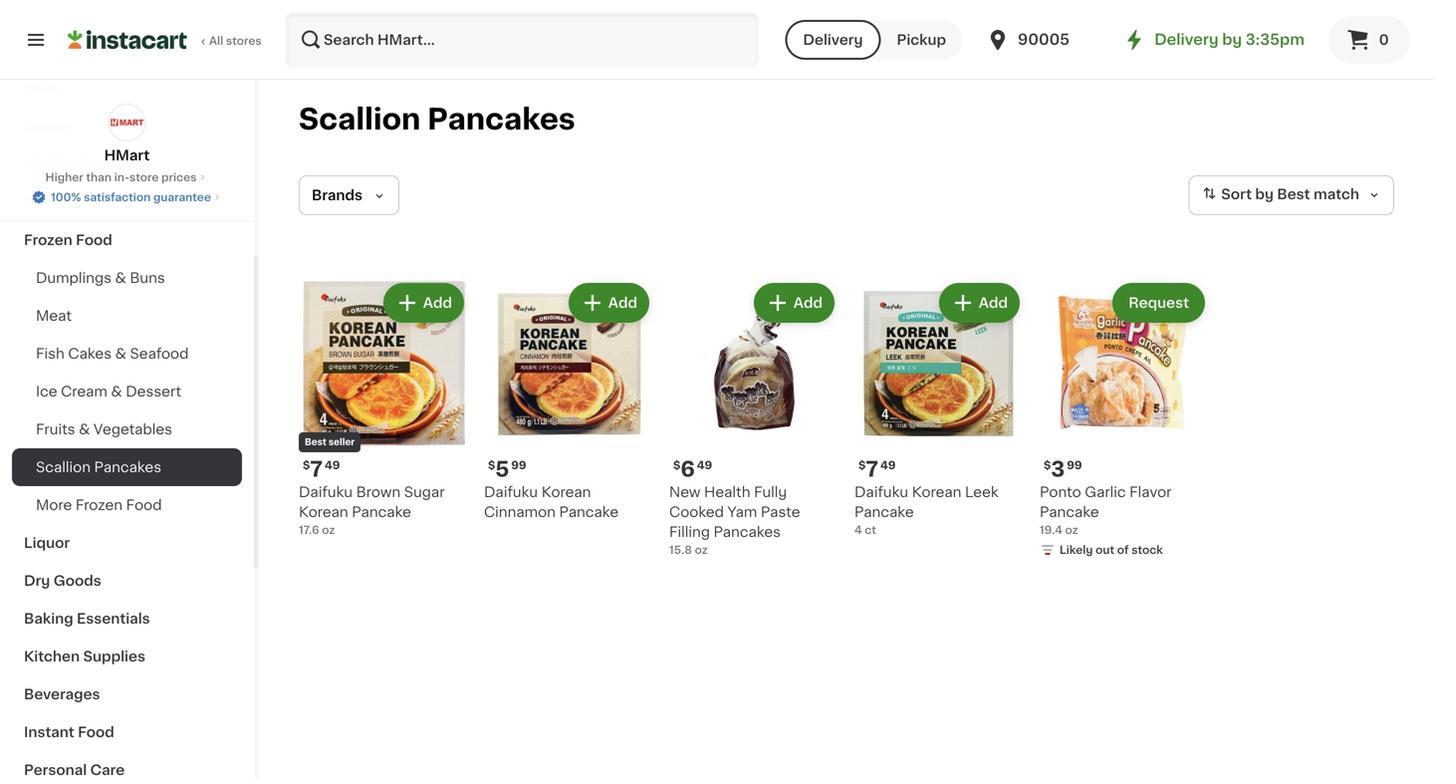 Task type: describe. For each thing, give the bounding box(es) containing it.
service type group
[[786, 20, 963, 60]]

1 product group from the left
[[299, 279, 468, 538]]

$ for new health fully cooked yam paste filling pancakes
[[674, 460, 681, 471]]

beverages link
[[12, 676, 242, 713]]

care for health care
[[75, 157, 110, 171]]

brown
[[356, 485, 401, 499]]

fruits & vegetables link
[[12, 411, 242, 448]]

100% satisfaction guarantee button
[[31, 185, 223, 205]]

add button for brown
[[385, 285, 462, 321]]

99 for 5
[[511, 460, 527, 471]]

by for delivery
[[1223, 32, 1243, 47]]

$ for daifuku korean leek pancake
[[859, 460, 866, 471]]

add button for korean
[[941, 285, 1018, 321]]

daifuku korean cinnamon pancake
[[484, 485, 619, 519]]

instant food
[[24, 725, 114, 739]]

instant
[[24, 725, 74, 739]]

oz inside daifuku brown sugar korean pancake 17.6 oz
[[322, 525, 335, 536]]

fish
[[36, 347, 65, 361]]

Best match Sort by field
[[1189, 175, 1395, 215]]

delivery for delivery by 3:35pm
[[1155, 32, 1219, 47]]

stock
[[1132, 545, 1164, 556]]

best match
[[1278, 188, 1360, 201]]

daifuku korean leek pancake 4 ct
[[855, 485, 999, 536]]

frozen inside frozen food link
[[24, 233, 72, 247]]

beer
[[24, 195, 58, 209]]

request
[[1129, 296, 1190, 310]]

all
[[209, 35, 223, 46]]

cream
[[61, 385, 107, 399]]

scallion pancakes link
[[12, 448, 242, 486]]

of
[[1118, 545, 1129, 556]]

instacart logo image
[[68, 28, 187, 52]]

1 horizontal spatial scallion pancakes
[[299, 105, 576, 134]]

buns
[[130, 271, 165, 285]]

pickup
[[897, 33, 947, 47]]

kitchen
[[24, 650, 80, 664]]

health inside new health fully cooked yam paste filling pancakes 15.8 oz
[[705, 485, 751, 499]]

& for buns
[[115, 271, 126, 285]]

stores
[[226, 35, 262, 46]]

beer & cider link
[[12, 183, 242, 221]]

1 horizontal spatial scallion
[[299, 105, 421, 134]]

pickup button
[[881, 20, 963, 60]]

kitchen supplies link
[[12, 638, 242, 676]]

baking
[[24, 612, 73, 626]]

likely out of stock
[[1060, 545, 1164, 556]]

add for brown
[[423, 296, 452, 310]]

pancakes inside new health fully cooked yam paste filling pancakes 15.8 oz
[[714, 525, 781, 539]]

$ for ponto garlic flavor pancake
[[1044, 460, 1052, 471]]

add for korean
[[979, 296, 1008, 310]]

by for sort
[[1256, 188, 1274, 201]]

1 vertical spatial food
[[126, 498, 162, 512]]

cinnamon
[[484, 505, 556, 519]]

4
[[855, 525, 863, 536]]

15.8
[[670, 545, 692, 556]]

dry goods
[[24, 574, 101, 588]]

dessert
[[126, 385, 182, 399]]

more
[[36, 498, 72, 512]]

leek
[[966, 485, 999, 499]]

sort
[[1222, 188, 1253, 201]]

korean for cinnamon
[[542, 485, 591, 499]]

99 for 3
[[1067, 460, 1083, 471]]

meat
[[36, 309, 72, 323]]

fruits & vegetables
[[36, 422, 172, 436]]

baby link
[[12, 70, 242, 108]]

satisfaction
[[84, 192, 151, 203]]

personal
[[24, 763, 87, 777]]

prices
[[161, 172, 197, 183]]

fish cakes & seafood
[[36, 347, 189, 361]]

90005 button
[[986, 12, 1106, 68]]

Search field
[[287, 14, 758, 66]]

ponto garlic flavor pancake 19.4 oz
[[1040, 485, 1172, 536]]

bakery
[[24, 120, 74, 134]]

$ 6 49
[[674, 459, 713, 480]]

likely
[[1060, 545, 1094, 556]]

care for personal care
[[90, 763, 125, 777]]

scallion inside 'link'
[[36, 460, 91, 474]]

seller
[[329, 438, 355, 447]]

0 vertical spatial health
[[24, 157, 72, 171]]

korean for leek
[[912, 485, 962, 499]]

baking essentials
[[24, 612, 150, 626]]

$ 7 49 for daifuku brown sugar korean pancake
[[303, 459, 340, 480]]

all stores
[[209, 35, 262, 46]]

brands button
[[299, 175, 400, 215]]

1 horizontal spatial pancakes
[[428, 105, 576, 134]]

brands
[[312, 188, 363, 202]]

meat link
[[12, 297, 242, 335]]

$ 3 99
[[1044, 459, 1083, 480]]

store
[[129, 172, 159, 183]]

delivery by 3:35pm
[[1155, 32, 1305, 47]]

$ for daifuku brown sugar korean pancake
[[303, 460, 310, 471]]

17.6
[[299, 525, 319, 536]]

frozen food
[[24, 233, 112, 247]]

match
[[1314, 188, 1360, 201]]

daifuku brown sugar korean pancake 17.6 oz
[[299, 485, 445, 536]]

yam
[[728, 505, 758, 519]]

7 for daifuku korean leek pancake
[[866, 459, 879, 480]]

49 for korean
[[881, 460, 896, 471]]

dumplings & buns link
[[12, 259, 242, 297]]

frozen inside more frozen food link
[[76, 498, 123, 512]]

fish cakes & seafood link
[[12, 335, 242, 373]]

health care link
[[12, 145, 242, 183]]

cooked
[[670, 505, 724, 519]]

more frozen food
[[36, 498, 162, 512]]

ice
[[36, 385, 57, 399]]

daifuku for daifuku korean cinnamon pancake
[[484, 485, 538, 499]]

in-
[[114, 172, 129, 183]]

pancake for ponto garlic flavor pancake 19.4 oz
[[1040, 505, 1100, 519]]

49 for brown
[[325, 460, 340, 471]]



Task type: locate. For each thing, give the bounding box(es) containing it.
best for best match
[[1278, 188, 1311, 201]]

6
[[681, 459, 695, 480]]

3 49 from the left
[[881, 460, 896, 471]]

delivery left the 3:35pm
[[1155, 32, 1219, 47]]

0 horizontal spatial frozen
[[24, 233, 72, 247]]

bakery link
[[12, 108, 242, 145]]

3 daifuku from the left
[[855, 485, 909, 499]]

1 99 from the left
[[511, 460, 527, 471]]

instant food link
[[12, 713, 242, 751]]

guarantee
[[153, 192, 211, 203]]

health up yam
[[705, 485, 751, 499]]

$
[[303, 460, 310, 471], [488, 460, 496, 471], [674, 460, 681, 471], [859, 460, 866, 471], [1044, 460, 1052, 471]]

frozen down beer
[[24, 233, 72, 247]]

scallion pancakes inside 'link'
[[36, 460, 161, 474]]

&
[[61, 195, 73, 209], [115, 271, 126, 285], [115, 347, 126, 361], [111, 385, 122, 399], [79, 422, 90, 436]]

0 button
[[1329, 16, 1411, 64]]

best left seller
[[305, 438, 327, 447]]

$ 7 49 down best seller
[[303, 459, 340, 480]]

by right sort
[[1256, 188, 1274, 201]]

1 vertical spatial pancakes
[[94, 460, 161, 474]]

korean
[[542, 485, 591, 499], [912, 485, 962, 499], [299, 505, 348, 519]]

pancake inside daifuku korean cinnamon pancake
[[560, 505, 619, 519]]

daifuku for daifuku korean leek pancake 4 ct
[[855, 485, 909, 499]]

& for vegetables
[[79, 422, 90, 436]]

1 $ from the left
[[303, 460, 310, 471]]

1 add button from the left
[[385, 285, 462, 321]]

0 horizontal spatial best
[[305, 438, 327, 447]]

2 $ from the left
[[488, 460, 496, 471]]

7 for daifuku brown sugar korean pancake
[[310, 459, 323, 480]]

49 down best seller
[[325, 460, 340, 471]]

$ up ponto
[[1044, 460, 1052, 471]]

korean inside daifuku brown sugar korean pancake 17.6 oz
[[299, 505, 348, 519]]

daifuku inside daifuku brown sugar korean pancake 17.6 oz
[[299, 485, 353, 499]]

None search field
[[285, 12, 760, 68]]

personal care link
[[12, 751, 242, 780]]

care inside health care link
[[75, 157, 110, 171]]

garlic
[[1085, 485, 1127, 499]]

& left buns
[[115, 271, 126, 285]]

3:35pm
[[1246, 32, 1305, 47]]

0 vertical spatial food
[[76, 233, 112, 247]]

2 vertical spatial food
[[78, 725, 114, 739]]

health up higher
[[24, 157, 72, 171]]

liquor
[[24, 536, 70, 550]]

sugar
[[404, 485, 445, 499]]

1 horizontal spatial daifuku
[[484, 485, 538, 499]]

food down scallion pancakes 'link'
[[126, 498, 162, 512]]

vegetables
[[94, 422, 172, 436]]

health care
[[24, 157, 110, 171]]

1 horizontal spatial by
[[1256, 188, 1274, 201]]

7 up ct
[[866, 459, 879, 480]]

49
[[325, 460, 340, 471], [697, 460, 713, 471], [881, 460, 896, 471]]

pancake inside ponto garlic flavor pancake 19.4 oz
[[1040, 505, 1100, 519]]

korean inside daifuku korean leek pancake 4 ct
[[912, 485, 962, 499]]

0 horizontal spatial health
[[24, 157, 72, 171]]

new health fully cooked yam paste filling pancakes 15.8 oz
[[670, 485, 801, 556]]

1 vertical spatial frozen
[[76, 498, 123, 512]]

0
[[1380, 33, 1390, 47]]

best for best seller
[[305, 438, 327, 447]]

food
[[76, 233, 112, 247], [126, 498, 162, 512], [78, 725, 114, 739]]

pancake for daifuku korean leek pancake 4 ct
[[855, 505, 914, 519]]

99 right "5"
[[511, 460, 527, 471]]

3 pancake from the left
[[855, 505, 914, 519]]

& down higher
[[61, 195, 73, 209]]

health
[[24, 157, 72, 171], [705, 485, 751, 499]]

1 vertical spatial scallion
[[36, 460, 91, 474]]

filling
[[670, 525, 710, 539]]

daifuku inside daifuku korean cinnamon pancake
[[484, 485, 538, 499]]

2 horizontal spatial 49
[[881, 460, 896, 471]]

& right fruits
[[79, 422, 90, 436]]

by left the 3:35pm
[[1223, 32, 1243, 47]]

0 vertical spatial scallion
[[299, 105, 421, 134]]

0 horizontal spatial scallion
[[36, 460, 91, 474]]

& right cakes
[[115, 347, 126, 361]]

3 add button from the left
[[756, 285, 833, 321]]

korean up cinnamon
[[542, 485, 591, 499]]

by inside field
[[1256, 188, 1274, 201]]

2 horizontal spatial korean
[[912, 485, 962, 499]]

hmart
[[104, 148, 150, 162]]

0 horizontal spatial oz
[[322, 525, 335, 536]]

oz right 15.8
[[695, 545, 708, 556]]

hmart logo image
[[108, 104, 146, 141]]

1 pancake from the left
[[352, 505, 411, 519]]

ct
[[865, 525, 877, 536]]

1 horizontal spatial oz
[[695, 545, 708, 556]]

kitchen supplies
[[24, 650, 145, 664]]

ice cream & dessert link
[[12, 373, 242, 411]]

1 vertical spatial care
[[90, 763, 125, 777]]

1 add from the left
[[423, 296, 452, 310]]

2 horizontal spatial pancakes
[[714, 525, 781, 539]]

1 horizontal spatial frozen
[[76, 498, 123, 512]]

pancake down brown
[[352, 505, 411, 519]]

2 $ 7 49 from the left
[[859, 459, 896, 480]]

1 vertical spatial health
[[705, 485, 751, 499]]

$ up new
[[674, 460, 681, 471]]

frozen right more
[[76, 498, 123, 512]]

new
[[670, 485, 701, 499]]

1 horizontal spatial 49
[[697, 460, 713, 471]]

2 horizontal spatial oz
[[1066, 525, 1079, 536]]

0 horizontal spatial korean
[[299, 505, 348, 519]]

99 inside $ 3 99
[[1067, 460, 1083, 471]]

1 49 from the left
[[325, 460, 340, 471]]

3 add from the left
[[794, 296, 823, 310]]

0 horizontal spatial scallion pancakes
[[36, 460, 161, 474]]

0 vertical spatial pancakes
[[428, 105, 576, 134]]

daifuku
[[299, 485, 353, 499], [484, 485, 538, 499], [855, 485, 909, 499]]

than
[[86, 172, 112, 183]]

$ for daifuku korean cinnamon pancake
[[488, 460, 496, 471]]

product group containing 3
[[1040, 279, 1210, 562]]

1 horizontal spatial 99
[[1067, 460, 1083, 471]]

49 right 6
[[697, 460, 713, 471]]

$ inside $ 3 99
[[1044, 460, 1052, 471]]

2 vertical spatial pancakes
[[714, 525, 781, 539]]

100% satisfaction guarantee
[[51, 192, 211, 203]]

korean inside daifuku korean cinnamon pancake
[[542, 485, 591, 499]]

product group
[[299, 279, 468, 538], [484, 279, 654, 522], [670, 279, 839, 558], [855, 279, 1024, 538], [1040, 279, 1210, 562]]

add
[[423, 296, 452, 310], [609, 296, 638, 310], [794, 296, 823, 310], [979, 296, 1008, 310]]

care down the instant food link at the bottom of the page
[[90, 763, 125, 777]]

5 product group from the left
[[1040, 279, 1210, 562]]

ice cream & dessert
[[36, 385, 182, 399]]

pancakes inside 'link'
[[94, 460, 161, 474]]

0 horizontal spatial delivery
[[803, 33, 863, 47]]

fruits
[[36, 422, 75, 436]]

hmart link
[[104, 104, 150, 165]]

daifuku for daifuku brown sugar korean pancake 17.6 oz
[[299, 485, 353, 499]]

pancakes
[[428, 105, 576, 134], [94, 460, 161, 474], [714, 525, 781, 539]]

best
[[1278, 188, 1311, 201], [305, 438, 327, 447]]

supplies
[[83, 650, 145, 664]]

delivery for delivery
[[803, 33, 863, 47]]

beverages
[[24, 688, 100, 701]]

oz up likely
[[1066, 525, 1079, 536]]

4 pancake from the left
[[1040, 505, 1100, 519]]

1 horizontal spatial health
[[705, 485, 751, 499]]

$ 7 49 up ct
[[859, 459, 896, 480]]

personal care
[[24, 763, 125, 777]]

pancakes down fruits & vegetables link
[[94, 460, 161, 474]]

1 daifuku from the left
[[299, 485, 353, 499]]

& right cream
[[111, 385, 122, 399]]

dry
[[24, 574, 50, 588]]

best left the match
[[1278, 188, 1311, 201]]

5 $ from the left
[[1044, 460, 1052, 471]]

1 7 from the left
[[310, 459, 323, 480]]

care
[[75, 157, 110, 171], [90, 763, 125, 777]]

add button for health
[[756, 285, 833, 321]]

1 vertical spatial scallion pancakes
[[36, 460, 161, 474]]

& for cider
[[61, 195, 73, 209]]

sort by
[[1222, 188, 1274, 201]]

daifuku inside daifuku korean leek pancake 4 ct
[[855, 485, 909, 499]]

4 product group from the left
[[855, 279, 1024, 538]]

0 vertical spatial by
[[1223, 32, 1243, 47]]

$ down best seller
[[303, 460, 310, 471]]

oz
[[322, 525, 335, 536], [1066, 525, 1079, 536], [695, 545, 708, 556]]

2 product group from the left
[[484, 279, 654, 522]]

2 99 from the left
[[1067, 460, 1083, 471]]

scallion up brands dropdown button
[[299, 105, 421, 134]]

$ up 4
[[859, 460, 866, 471]]

scallion down fruits
[[36, 460, 91, 474]]

higher than in-store prices
[[45, 172, 197, 183]]

2 add button from the left
[[571, 285, 648, 321]]

essentials
[[77, 612, 150, 626]]

best seller
[[305, 438, 355, 447]]

0 horizontal spatial $ 7 49
[[303, 459, 340, 480]]

fully
[[754, 485, 787, 499]]

food down cider
[[76, 233, 112, 247]]

4 $ from the left
[[859, 460, 866, 471]]

ponto
[[1040, 485, 1082, 499]]

$ inside $ 6 49
[[674, 460, 681, 471]]

1 horizontal spatial $ 7 49
[[859, 459, 896, 480]]

all stores link
[[68, 12, 263, 68]]

0 vertical spatial frozen
[[24, 233, 72, 247]]

korean left leek
[[912, 485, 962, 499]]

baby
[[24, 82, 61, 96]]

food for instant food
[[78, 725, 114, 739]]

49 up daifuku korean leek pancake 4 ct on the right bottom of page
[[881, 460, 896, 471]]

0 horizontal spatial 7
[[310, 459, 323, 480]]

0 horizontal spatial by
[[1223, 32, 1243, 47]]

higher
[[45, 172, 83, 183]]

care inside the personal care link
[[90, 763, 125, 777]]

scallion pancakes
[[299, 105, 576, 134], [36, 460, 161, 474]]

daifuku up 17.6
[[299, 485, 353, 499]]

4 add button from the left
[[941, 285, 1018, 321]]

pancake inside daifuku brown sugar korean pancake 17.6 oz
[[352, 505, 411, 519]]

49 inside $ 6 49
[[697, 460, 713, 471]]

korean up 17.6
[[299, 505, 348, 519]]

daifuku up ct
[[855, 485, 909, 499]]

1 horizontal spatial delivery
[[1155, 32, 1219, 47]]

product group containing 6
[[670, 279, 839, 558]]

0 horizontal spatial 99
[[511, 460, 527, 471]]

delivery inside button
[[803, 33, 863, 47]]

pancake
[[352, 505, 411, 519], [560, 505, 619, 519], [855, 505, 914, 519], [1040, 505, 1100, 519]]

1 vertical spatial best
[[305, 438, 327, 447]]

pancake inside daifuku korean leek pancake 4 ct
[[855, 505, 914, 519]]

99
[[511, 460, 527, 471], [1067, 460, 1083, 471]]

best inside best match sort by field
[[1278, 188, 1311, 201]]

care up than
[[75, 157, 110, 171]]

$ 7 49 for daifuku korean leek pancake
[[859, 459, 896, 480]]

1 horizontal spatial best
[[1278, 188, 1311, 201]]

delivery left pickup button
[[803, 33, 863, 47]]

cider
[[76, 195, 116, 209]]

100%
[[51, 192, 81, 203]]

beer & cider
[[24, 195, 116, 209]]

7 down best seller
[[310, 459, 323, 480]]

$ up cinnamon
[[488, 460, 496, 471]]

oz inside ponto garlic flavor pancake 19.4 oz
[[1066, 525, 1079, 536]]

2 49 from the left
[[697, 460, 713, 471]]

dumplings
[[36, 271, 112, 285]]

0 horizontal spatial pancakes
[[94, 460, 161, 474]]

2 daifuku from the left
[[484, 485, 538, 499]]

baking essentials link
[[12, 600, 242, 638]]

2 horizontal spatial daifuku
[[855, 485, 909, 499]]

1 horizontal spatial korean
[[542, 485, 591, 499]]

0 vertical spatial best
[[1278, 188, 1311, 201]]

out
[[1096, 545, 1115, 556]]

2 pancake from the left
[[560, 505, 619, 519]]

scallion
[[299, 105, 421, 134], [36, 460, 91, 474]]

dumplings & buns
[[36, 271, 165, 285]]

flavor
[[1130, 485, 1172, 499]]

pancake down ponto
[[1040, 505, 1100, 519]]

1 horizontal spatial 7
[[866, 459, 879, 480]]

request button
[[1115, 285, 1204, 321]]

food for frozen food
[[76, 233, 112, 247]]

pancake up ct
[[855, 505, 914, 519]]

pancake for daifuku korean cinnamon pancake
[[560, 505, 619, 519]]

delivery by 3:35pm link
[[1123, 28, 1305, 52]]

food up personal care
[[78, 725, 114, 739]]

0 horizontal spatial daifuku
[[299, 485, 353, 499]]

99 inside $ 5 99
[[511, 460, 527, 471]]

0 horizontal spatial 49
[[325, 460, 340, 471]]

49 for health
[[697, 460, 713, 471]]

cakes
[[68, 347, 112, 361]]

delivery button
[[786, 20, 881, 60]]

0 vertical spatial care
[[75, 157, 110, 171]]

4 add from the left
[[979, 296, 1008, 310]]

oz inside new health fully cooked yam paste filling pancakes 15.8 oz
[[695, 545, 708, 556]]

1 vertical spatial by
[[1256, 188, 1274, 201]]

frozen food link
[[12, 221, 242, 259]]

0 vertical spatial scallion pancakes
[[299, 105, 576, 134]]

3 $ from the left
[[674, 460, 681, 471]]

daifuku up cinnamon
[[484, 485, 538, 499]]

by
[[1223, 32, 1243, 47], [1256, 188, 1274, 201]]

3
[[1052, 459, 1065, 480]]

99 right 3
[[1067, 460, 1083, 471]]

$ 7 49
[[303, 459, 340, 480], [859, 459, 896, 480]]

pancake right cinnamon
[[560, 505, 619, 519]]

product group containing 5
[[484, 279, 654, 522]]

$ inside $ 5 99
[[488, 460, 496, 471]]

add button
[[385, 285, 462, 321], [571, 285, 648, 321], [756, 285, 833, 321], [941, 285, 1018, 321]]

pancakes down search field
[[428, 105, 576, 134]]

1 $ 7 49 from the left
[[303, 459, 340, 480]]

2 add from the left
[[609, 296, 638, 310]]

oz right 17.6
[[322, 525, 335, 536]]

2 7 from the left
[[866, 459, 879, 480]]

add for health
[[794, 296, 823, 310]]

3 product group from the left
[[670, 279, 839, 558]]

pancakes down yam
[[714, 525, 781, 539]]



Task type: vqa. For each thing, say whether or not it's contained in the screenshot.
daifuku in Daifuku Korean Cinnamon Pancake
yes



